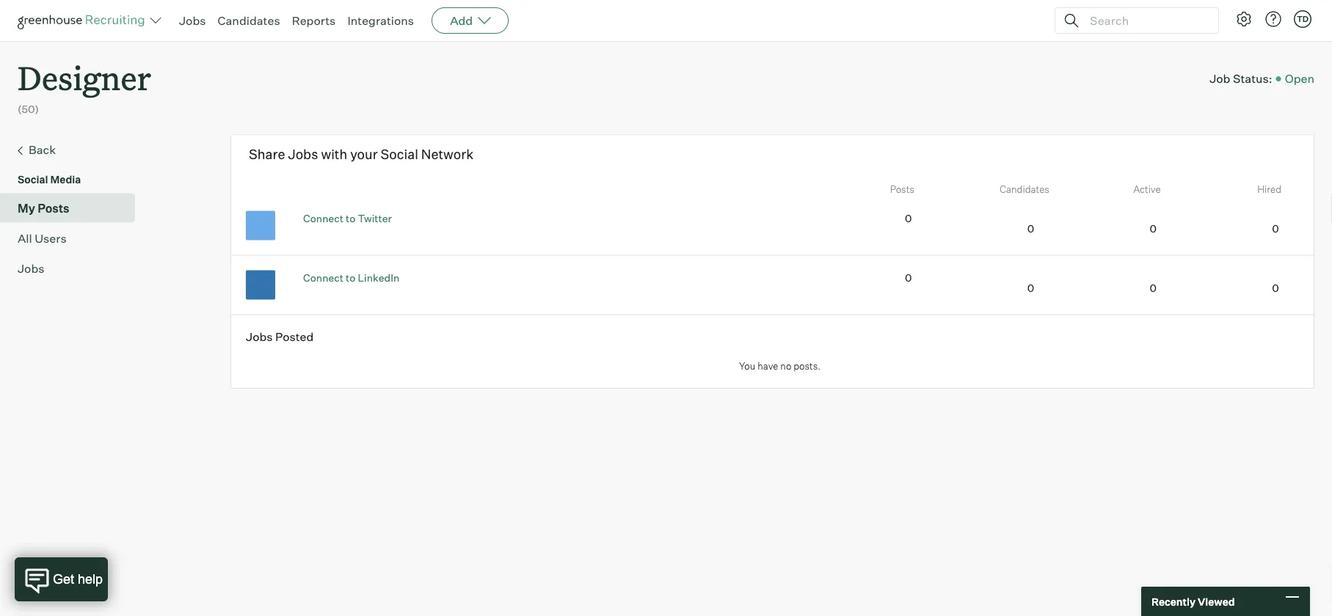 Task type: locate. For each thing, give the bounding box(es) containing it.
to for linkedin
[[346, 271, 356, 284]]

twitter
[[358, 212, 392, 225]]

0 vertical spatial 0 0
[[905, 212, 1035, 235]]

1 0 0 from the top
[[905, 212, 1035, 235]]

Search text field
[[1087, 10, 1206, 31]]

social up my
[[18, 173, 48, 186]]

connect left linkedin
[[303, 271, 344, 284]]

1 vertical spatial 0 0
[[905, 271, 1035, 295]]

1 vertical spatial candidates
[[1000, 183, 1050, 195]]

2 connect from the top
[[303, 271, 344, 284]]

to
[[346, 212, 356, 225], [346, 271, 356, 284]]

jobs link
[[179, 13, 206, 28], [18, 260, 129, 277]]

0 vertical spatial to
[[346, 212, 356, 225]]

social
[[381, 146, 418, 163], [18, 173, 48, 186]]

0 horizontal spatial social
[[18, 173, 48, 186]]

open
[[1285, 71, 1315, 86]]

0 horizontal spatial jobs link
[[18, 260, 129, 277]]

reports
[[292, 13, 336, 28]]

0 horizontal spatial candidates
[[218, 13, 280, 28]]

add
[[450, 13, 473, 28]]

your
[[350, 146, 378, 163]]

1 vertical spatial social
[[18, 173, 48, 186]]

1 vertical spatial connect
[[303, 271, 344, 284]]

1 to from the top
[[346, 212, 356, 225]]

connect
[[303, 212, 344, 225], [303, 271, 344, 284]]

1 connect from the top
[[303, 212, 344, 225]]

candidates
[[218, 13, 280, 28], [1000, 183, 1050, 195]]

configure image
[[1236, 10, 1253, 28]]

social media
[[18, 173, 81, 186]]

1 vertical spatial posts
[[38, 201, 70, 216]]

social right your on the top of the page
[[381, 146, 418, 163]]

media
[[50, 173, 81, 186]]

connect to twitter
[[303, 212, 392, 225]]

0 link
[[893, 211, 912, 226], [1015, 222, 1035, 236], [1138, 222, 1157, 236], [1260, 222, 1280, 236], [893, 271, 912, 285], [1015, 281, 1035, 295], [1138, 281, 1157, 295], [1260, 281, 1280, 295]]

2 to from the top
[[346, 271, 356, 284]]

job
[[1210, 71, 1231, 86]]

jobs link down all users link
[[18, 260, 129, 277]]

connect to twitter link
[[303, 212, 392, 225]]

1 horizontal spatial jobs link
[[179, 13, 206, 28]]

connect to linkedin link
[[303, 271, 400, 284]]

jobs link left candidates link
[[179, 13, 206, 28]]

my
[[18, 201, 35, 216]]

integrations link
[[348, 13, 414, 28]]

integrations
[[348, 13, 414, 28]]

0
[[905, 212, 912, 225], [1028, 222, 1035, 235], [1150, 222, 1157, 235], [1273, 222, 1280, 235], [905, 271, 912, 284], [1028, 282, 1035, 295], [1150, 282, 1157, 295], [1273, 282, 1280, 295]]

have
[[758, 360, 779, 372]]

1 horizontal spatial candidates
[[1000, 183, 1050, 195]]

0 vertical spatial connect
[[303, 212, 344, 225]]

jobs
[[179, 13, 206, 28], [288, 146, 318, 163], [18, 261, 44, 276], [246, 330, 273, 345]]

viewed
[[1198, 596, 1235, 609]]

connect left twitter
[[303, 212, 344, 225]]

0 vertical spatial social
[[381, 146, 418, 163]]

network
[[421, 146, 474, 163]]

to left twitter
[[346, 212, 356, 225]]

jobs down all on the left
[[18, 261, 44, 276]]

0 vertical spatial jobs link
[[179, 13, 206, 28]]

0 vertical spatial candidates
[[218, 13, 280, 28]]

posts
[[890, 183, 915, 195], [38, 201, 70, 216]]

jobs posted
[[246, 330, 314, 345]]

all users link
[[18, 230, 129, 247]]

connect for connect to twitter
[[303, 212, 344, 225]]

to for twitter
[[346, 212, 356, 225]]

all
[[18, 231, 32, 246]]

greenhouse recruiting image
[[18, 12, 150, 29]]

1 vertical spatial to
[[346, 271, 356, 284]]

to left linkedin
[[346, 271, 356, 284]]

1 horizontal spatial posts
[[890, 183, 915, 195]]

you have no posts.
[[739, 360, 821, 372]]

td button
[[1295, 10, 1312, 28]]

designer link
[[18, 41, 151, 102]]

share jobs with your social network
[[249, 146, 474, 163]]

2 0 0 from the top
[[905, 271, 1035, 295]]

0 0
[[905, 212, 1035, 235], [905, 271, 1035, 295]]

jobs left with on the top left
[[288, 146, 318, 163]]



Task type: vqa. For each thing, say whether or not it's contained in the screenshot.
a
no



Task type: describe. For each thing, give the bounding box(es) containing it.
back link
[[18, 141, 129, 160]]

0 0 for connect to twitter
[[905, 212, 1035, 235]]

jobs left the posted
[[246, 330, 273, 345]]

my posts
[[18, 201, 70, 216]]

td
[[1297, 14, 1309, 24]]

connect to linkedin
[[303, 271, 400, 284]]

linkedin
[[358, 271, 400, 284]]

add button
[[432, 7, 509, 34]]

posts.
[[794, 360, 821, 372]]

jobs left candidates link
[[179, 13, 206, 28]]

candidates link
[[218, 13, 280, 28]]

0 horizontal spatial posts
[[38, 201, 70, 216]]

recently
[[1152, 596, 1196, 609]]

td button
[[1292, 7, 1315, 31]]

hired
[[1258, 183, 1282, 195]]

no
[[781, 360, 792, 372]]

back
[[29, 142, 56, 157]]

share
[[249, 146, 285, 163]]

you
[[739, 360, 756, 372]]

active
[[1134, 183, 1161, 195]]

reports link
[[292, 13, 336, 28]]

designer
[[18, 56, 151, 99]]

job status:
[[1210, 71, 1273, 86]]

1 vertical spatial jobs link
[[18, 260, 129, 277]]

(50)
[[18, 103, 39, 116]]

with
[[321, 146, 347, 163]]

connect for connect to linkedin
[[303, 271, 344, 284]]

1 horizontal spatial social
[[381, 146, 418, 163]]

0 vertical spatial posts
[[890, 183, 915, 195]]

users
[[35, 231, 67, 246]]

my posts link
[[18, 199, 129, 217]]

status:
[[1234, 71, 1273, 86]]

recently viewed
[[1152, 596, 1235, 609]]

all users
[[18, 231, 67, 246]]

0 0 for connect to linkedin
[[905, 271, 1035, 295]]

posted
[[275, 330, 314, 345]]

designer (50)
[[18, 56, 151, 116]]



